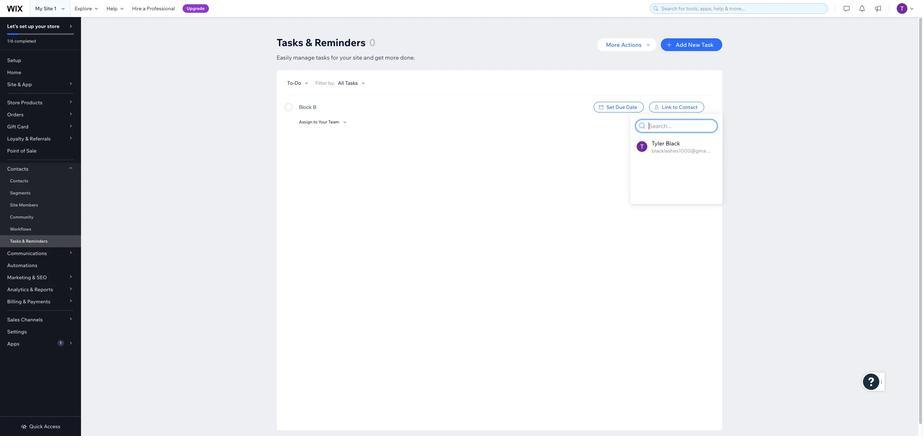 Task type: locate. For each thing, give the bounding box(es) containing it.
1 horizontal spatial tasks
[[277, 36, 303, 49]]

your right up
[[35, 23, 46, 29]]

& right loyalty
[[25, 136, 29, 142]]

0 vertical spatial 1
[[54, 5, 56, 12]]

add task button
[[679, 121, 700, 128]]

& for analytics & reports
[[30, 287, 33, 293]]

1 vertical spatial reminders
[[26, 239, 48, 244]]

contacts
[[7, 166, 28, 172], [10, 178, 28, 184]]

tasks & reminders 0
[[277, 36, 376, 49]]

0 vertical spatial to
[[673, 104, 678, 111]]

billing & payments button
[[0, 296, 81, 308]]

tasks right all
[[345, 80, 358, 86]]

link
[[662, 104, 672, 111]]

site inside popup button
[[7, 81, 16, 88]]

& left app
[[18, 81, 21, 88]]

date
[[626, 104, 637, 111]]

help button
[[102, 0, 128, 17]]

card
[[17, 124, 28, 130]]

1 vertical spatial tasks
[[345, 80, 358, 86]]

1 horizontal spatial 1
[[60, 341, 62, 346]]

store products
[[7, 99, 42, 106]]

reminders down 'workflows' link
[[26, 239, 48, 244]]

& inside "popup button"
[[30, 287, 33, 293]]

0 horizontal spatial tasks
[[10, 239, 21, 244]]

all tasks
[[338, 80, 358, 86]]

workflows
[[10, 227, 31, 232]]

hire a professional link
[[128, 0, 179, 17]]

0 vertical spatial add
[[676, 41, 687, 48]]

&
[[306, 36, 312, 49], [18, 81, 21, 88], [25, 136, 29, 142], [22, 239, 25, 244], [32, 275, 35, 281], [30, 287, 33, 293], [23, 299, 26, 305]]

completed
[[15, 38, 36, 44]]

reminders up for
[[315, 36, 366, 49]]

my site 1
[[35, 5, 56, 12]]

reminders inside the sidebar element
[[26, 239, 48, 244]]

add for add task
[[679, 121, 688, 128]]

segments link
[[0, 187, 81, 199]]

& for tasks & reminders 0
[[306, 36, 312, 49]]

tyler
[[652, 140, 664, 147]]

blacklashes1000@gmail.com
[[652, 148, 720, 154]]

automations link
[[0, 260, 81, 272]]

1 vertical spatial your
[[340, 54, 352, 61]]

more actions button
[[597, 38, 657, 51]]

0 horizontal spatial your
[[35, 23, 46, 29]]

1 vertical spatial to
[[313, 119, 318, 125]]

site & app
[[7, 81, 32, 88]]

tasks up easily
[[277, 36, 303, 49]]

reminders for tasks & reminders 0
[[315, 36, 366, 49]]

all
[[338, 80, 344, 86]]

filter by:
[[315, 80, 335, 86]]

& inside popup button
[[18, 81, 21, 88]]

easily manage tasks for your site and get more done.
[[277, 54, 415, 61]]

tasks down workflows
[[10, 239, 21, 244]]

quick access
[[29, 424, 60, 430]]

1 vertical spatial site
[[7, 81, 16, 88]]

add new task
[[676, 41, 714, 48]]

get
[[375, 54, 384, 61]]

0 horizontal spatial to
[[313, 119, 318, 125]]

do
[[294, 80, 301, 86]]

& up the manage
[[306, 36, 312, 49]]

site right my
[[44, 5, 53, 12]]

sales channels
[[7, 317, 43, 323]]

marketing
[[7, 275, 31, 281]]

help
[[107, 5, 118, 12]]

to right link
[[673, 104, 678, 111]]

contacts inside dropdown button
[[7, 166, 28, 172]]

1 vertical spatial contacts
[[10, 178, 28, 184]]

orders button
[[0, 109, 81, 121]]

& left reports
[[30, 287, 33, 293]]

1 vertical spatial task
[[689, 121, 700, 128]]

setup link
[[0, 54, 81, 66]]

to for assign
[[313, 119, 318, 125]]

site down home
[[7, 81, 16, 88]]

loyalty & referrals
[[7, 136, 51, 142]]

to left 'your'
[[313, 119, 318, 125]]

billing & payments
[[7, 299, 50, 305]]

1 right my
[[54, 5, 56, 12]]

hire a professional
[[132, 5, 175, 12]]

0 horizontal spatial task
[[689, 121, 700, 128]]

sidebar element
[[0, 17, 81, 437]]

analytics & reports button
[[0, 284, 81, 296]]

link to contact button
[[649, 102, 704, 113]]

0 horizontal spatial reminders
[[26, 239, 48, 244]]

segments
[[10, 190, 31, 196]]

0 vertical spatial contacts
[[7, 166, 28, 172]]

& inside "dropdown button"
[[23, 299, 26, 305]]

tasks
[[277, 36, 303, 49], [345, 80, 358, 86], [10, 239, 21, 244]]

to-do
[[287, 80, 301, 86]]

reports
[[34, 287, 53, 293]]

0 horizontal spatial 1
[[54, 5, 56, 12]]

assign
[[299, 119, 312, 125]]

settings link
[[0, 326, 81, 338]]

0 vertical spatial task
[[702, 41, 714, 48]]

to for link
[[673, 104, 678, 111]]

contacts up 'segments'
[[10, 178, 28, 184]]

home link
[[0, 66, 81, 79]]

done.
[[400, 54, 415, 61]]

2 vertical spatial site
[[10, 203, 18, 208]]

tasks & reminders
[[10, 239, 48, 244]]

tyler black blacklashes1000@gmail.com
[[652, 140, 720, 154]]

0 vertical spatial your
[[35, 23, 46, 29]]

1 vertical spatial add
[[679, 121, 688, 128]]

apps
[[7, 341, 19, 348]]

your right for
[[340, 54, 352, 61]]

reminders
[[315, 36, 366, 49], [26, 239, 48, 244]]

1
[[54, 5, 56, 12], [60, 341, 62, 346]]

& for marketing & seo
[[32, 275, 35, 281]]

1 inside the sidebar element
[[60, 341, 62, 346]]

quick
[[29, 424, 43, 430]]

communications
[[7, 251, 47, 257]]

1 down settings link
[[60, 341, 62, 346]]

upgrade button
[[182, 4, 209, 13]]

task right new
[[702, 41, 714, 48]]

contacts down "point of sale"
[[7, 166, 28, 172]]

task down the contact
[[689, 121, 700, 128]]

assign to your team
[[299, 119, 339, 125]]

0 vertical spatial tasks
[[277, 36, 303, 49]]

your
[[318, 119, 327, 125]]

to
[[673, 104, 678, 111], [313, 119, 318, 125]]

contact
[[679, 104, 698, 111]]

1 horizontal spatial task
[[702, 41, 714, 48]]

point of sale
[[7, 148, 37, 154]]

1 horizontal spatial reminders
[[315, 36, 366, 49]]

tyler black image
[[637, 141, 647, 152]]

add left new
[[676, 41, 687, 48]]

& right 'billing'
[[23, 299, 26, 305]]

contacts link
[[0, 175, 81, 187]]

& down workflows
[[22, 239, 25, 244]]

marketing & seo
[[7, 275, 47, 281]]

sales
[[7, 317, 20, 323]]

2 vertical spatial tasks
[[10, 239, 21, 244]]

add down link to contact
[[679, 121, 688, 128]]

home
[[7, 69, 21, 76]]

1 vertical spatial 1
[[60, 341, 62, 346]]

contacts button
[[0, 163, 81, 175]]

& left "seo"
[[32, 275, 35, 281]]

my
[[35, 5, 42, 12]]

Search... field
[[647, 120, 715, 132]]

explore
[[75, 5, 92, 12]]

tasks inside the sidebar element
[[10, 239, 21, 244]]

reminders for tasks & reminders
[[26, 239, 48, 244]]

add inside button
[[676, 41, 687, 48]]

site down 'segments'
[[10, 203, 18, 208]]

1 horizontal spatial to
[[673, 104, 678, 111]]

task
[[702, 41, 714, 48], [689, 121, 700, 128]]

& for loyalty & referrals
[[25, 136, 29, 142]]

0 vertical spatial reminders
[[315, 36, 366, 49]]



Task type: vqa. For each thing, say whether or not it's contained in the screenshot.
the e.g., mystunningwebsite.com field
no



Task type: describe. For each thing, give the bounding box(es) containing it.
a
[[143, 5, 146, 12]]

1 horizontal spatial your
[[340, 54, 352, 61]]

gift card
[[7, 124, 28, 130]]

your inside the sidebar element
[[35, 23, 46, 29]]

referrals
[[30, 136, 51, 142]]

1/6 completed
[[7, 38, 36, 44]]

actions
[[621, 41, 642, 48]]

store
[[7, 99, 20, 106]]

black
[[666, 140, 680, 147]]

more
[[606, 41, 620, 48]]

setup
[[7, 57, 21, 64]]

0 vertical spatial site
[[44, 5, 53, 12]]

& for site & app
[[18, 81, 21, 88]]

store
[[47, 23, 59, 29]]

site for site & app
[[7, 81, 16, 88]]

add for add new task
[[676, 41, 687, 48]]

filter
[[315, 80, 327, 86]]

gift
[[7, 124, 16, 130]]

site
[[353, 54, 362, 61]]

set due date
[[606, 104, 637, 111]]

team
[[328, 119, 339, 125]]

sales channels button
[[0, 314, 81, 326]]

community
[[10, 215, 33, 220]]

site members link
[[0, 199, 81, 211]]

contacts for the contacts dropdown button
[[7, 166, 28, 172]]

to-do button
[[287, 80, 310, 86]]

upgrade
[[187, 6, 205, 11]]

marketing & seo button
[[0, 272, 81, 284]]

all tasks button
[[338, 80, 366, 86]]

more actions
[[606, 41, 642, 48]]

store products button
[[0, 97, 81, 109]]

professional
[[147, 5, 175, 12]]

gift card button
[[0, 121, 81, 133]]

tasks for tasks & reminders 0
[[277, 36, 303, 49]]

workflows link
[[0, 224, 81, 236]]

add new task button
[[661, 38, 722, 51]]

community link
[[0, 211, 81, 224]]

site & app button
[[0, 79, 81, 91]]

site for site members
[[10, 203, 18, 208]]

access
[[44, 424, 60, 430]]

seo
[[36, 275, 47, 281]]

communications button
[[0, 248, 81, 260]]

add task
[[679, 121, 700, 128]]

link to contact
[[662, 104, 698, 111]]

analytics & reports
[[7, 287, 53, 293]]

Search for tools, apps, help & more... field
[[659, 4, 825, 14]]

more
[[385, 54, 399, 61]]

analytics
[[7, 287, 29, 293]]

point of sale link
[[0, 145, 81, 157]]

tasks
[[316, 54, 330, 61]]

tasks & reminders link
[[0, 236, 81, 248]]

0
[[369, 36, 376, 49]]

by:
[[328, 80, 335, 86]]

quick access button
[[21, 424, 60, 430]]

for
[[331, 54, 338, 61]]

contacts for contacts link
[[10, 178, 28, 184]]

set
[[606, 104, 614, 111]]

members
[[19, 203, 38, 208]]

1/6
[[7, 38, 14, 44]]

billing
[[7, 299, 22, 305]]

site members
[[10, 203, 38, 208]]

and
[[364, 54, 374, 61]]

let's
[[7, 23, 18, 29]]

channels
[[21, 317, 43, 323]]

loyalty
[[7, 136, 24, 142]]

task inside button
[[702, 41, 714, 48]]

set
[[19, 23, 27, 29]]

tasks for tasks & reminders
[[10, 239, 21, 244]]

automations
[[7, 263, 37, 269]]

2 horizontal spatial tasks
[[345, 80, 358, 86]]

let's set up your store
[[7, 23, 59, 29]]

& for billing & payments
[[23, 299, 26, 305]]

Write your task here and press enter to add. text field
[[299, 102, 588, 120]]

products
[[21, 99, 42, 106]]

& for tasks & reminders
[[22, 239, 25, 244]]

sale
[[26, 148, 37, 154]]

due
[[616, 104, 625, 111]]

settings
[[7, 329, 27, 335]]

orders
[[7, 112, 24, 118]]

assign to your team button
[[299, 119, 348, 125]]

of
[[20, 148, 25, 154]]

app
[[22, 81, 32, 88]]



